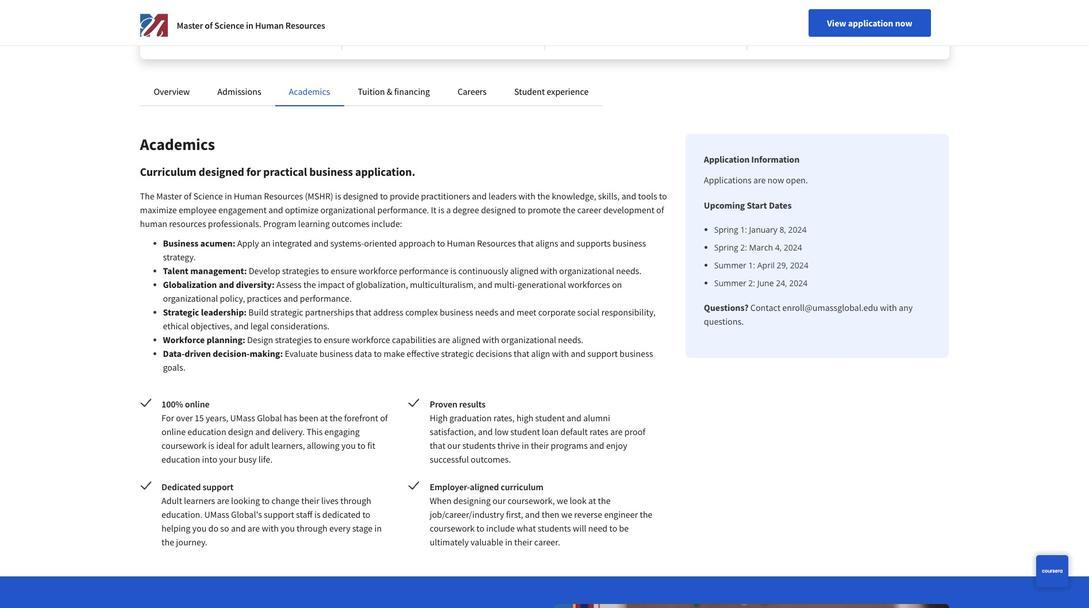 Task type: vqa. For each thing, say whether or not it's contained in the screenshot.
Workforce
yes



Task type: locate. For each thing, give the bounding box(es) containing it.
can
[[626, 0, 638, 10], [612, 23, 625, 33]]

business left 'needs'
[[440, 307, 474, 318]]

online up 15 on the bottom left of the page
[[185, 399, 210, 410]]

diversity:
[[236, 279, 275, 290]]

summer inside list item
[[715, 278, 747, 289]]

2 horizontal spatial support
[[588, 348, 618, 359]]

students inside proven results high graduation rates, high student and alumni satisfaction, and low student loan default rates are proof that our students thrive in their programs and enjoy successful outcomes.
[[463, 440, 496, 451]]

we right then
[[562, 509, 573, 521]]

are up enjoy
[[611, 426, 623, 438]]

1 vertical spatial student
[[511, 426, 540, 438]]

1:
[[741, 224, 748, 235], [749, 260, 756, 271]]

human inside the master of science in human resources (mshr) is designed to provide practitioners and leaders with the knowledge, skills, and tools to maximize employee engagement and optimize organizational performance. it is a degree designed to promote the career development of human resources professionals. program learning outcomes include:
[[140, 218, 167, 229]]

objectives,
[[191, 320, 232, 332]]

degree inside full-time students can complete a human resources master's degree in just over a year. most students can transfer up to nine credits toward their master's.
[[628, 12, 651, 22]]

0 horizontal spatial resources
[[169, 218, 206, 229]]

in right the thrive
[[522, 440, 529, 451]]

this
[[307, 426, 323, 438]]

at right look
[[589, 495, 596, 507]]

2 spring from the top
[[715, 242, 739, 253]]

to right data
[[374, 348, 382, 359]]

in down the as at top left
[[246, 20, 254, 31]]

0 horizontal spatial needs.
[[559, 334, 584, 346]]

valuable
[[471, 537, 504, 548]]

for
[[162, 412, 174, 424]]

1 vertical spatial over
[[176, 412, 193, 424]]

0 vertical spatial umass
[[230, 412, 255, 424]]

and right aligns
[[561, 238, 575, 249]]

0 vertical spatial degree
[[628, 12, 651, 22]]

1 horizontal spatial 2:
[[749, 278, 756, 289]]

1 vertical spatial 1:
[[749, 260, 756, 271]]

engineer
[[605, 509, 638, 521]]

strategic up considerations.
[[271, 307, 303, 318]]

with up the decisions on the bottom of page
[[483, 334, 500, 346]]

1 horizontal spatial umass
[[230, 412, 255, 424]]

0 horizontal spatial at
[[320, 412, 328, 424]]

april
[[758, 260, 775, 271]]

over inside full-time students can complete a human resources master's degree in just over a year. most students can transfer up to nine credits toward their master's.
[[675, 12, 690, 22]]

1: for summer
[[749, 260, 756, 271]]

science
[[215, 20, 244, 31], [193, 190, 223, 202]]

list
[[709, 224, 931, 289]]

1 vertical spatial strategies
[[275, 334, 312, 346]]

and inside choose from electives such as accounting, business administration, computer science, economics, entrepreneurship, finance, and more.
[[291, 23, 304, 33]]

applications
[[704, 174, 752, 186]]

human up continuously
[[447, 238, 476, 249]]

now inside button
[[896, 17, 913, 29]]

0 vertical spatial business
[[158, 12, 188, 22]]

0 horizontal spatial can
[[612, 23, 625, 33]]

of up employee
[[184, 190, 192, 202]]

at right been at the bottom left
[[320, 412, 328, 424]]

1 vertical spatial online
[[162, 426, 186, 438]]

capabilities
[[392, 334, 436, 346]]

online down for on the bottom of the page
[[162, 426, 186, 438]]

needs.
[[617, 265, 642, 277], [559, 334, 584, 346]]

strategic right effective
[[441, 348, 474, 359]]

1 horizontal spatial at
[[589, 495, 596, 507]]

business down development
[[613, 238, 647, 249]]

2 horizontal spatial you
[[342, 440, 356, 451]]

1 horizontal spatial 1:
[[749, 260, 756, 271]]

business up strategy.
[[163, 238, 199, 249]]

organizational inside assess the impact of globalization, multiculturalism, and multi-generational workforces on organizational policy, practices and performance.
[[163, 293, 218, 304]]

0 vertical spatial needs.
[[617, 265, 642, 277]]

year.
[[697, 12, 713, 22]]

master down from
[[177, 20, 203, 31]]

1 horizontal spatial through
[[341, 495, 371, 507]]

default
[[561, 426, 588, 438]]

support inside evaluate business data to make effective strategic decisions that align with and support business goals.
[[588, 348, 618, 359]]

performance. inside the master of science in human resources (mshr) is designed to provide practitioners and leaders with the knowledge, skills, and tools to maximize employee engagement and optimize organizational performance. it is a degree designed to promote the career development of human resources professionals. program learning outcomes include:
[[378, 204, 429, 216]]

1: left january
[[741, 224, 748, 235]]

are left looking
[[217, 495, 229, 507]]

and left meet
[[500, 307, 515, 318]]

1 vertical spatial spring
[[715, 242, 739, 253]]

0 horizontal spatial our
[[448, 440, 461, 451]]

and up 'peers.'
[[883, 0, 896, 10]]

organizational
[[321, 204, 376, 216], [560, 265, 615, 277], [163, 293, 218, 304], [502, 334, 557, 346]]

0 vertical spatial summer
[[715, 260, 747, 271]]

and down assess
[[284, 293, 298, 304]]

human inside full-time students can complete a human resources master's degree in just over a year. most students can transfer up to nine credits toward their master's.
[[679, 0, 703, 10]]

to right approach
[[437, 238, 445, 249]]

application
[[849, 17, 894, 29]]

more.
[[158, 35, 178, 45]]

1 vertical spatial a
[[691, 12, 695, 22]]

resources down accounting,
[[286, 20, 325, 31]]

1 vertical spatial human
[[140, 218, 167, 229]]

spring inside list item
[[715, 224, 739, 235]]

low
[[495, 426, 509, 438]]

aligned up 'designing'
[[470, 481, 499, 493]]

performance.
[[378, 204, 429, 216], [300, 293, 352, 304]]

0 horizontal spatial 2:
[[741, 242, 748, 253]]

strategic leadership:
[[163, 307, 247, 318]]

1 horizontal spatial now
[[896, 17, 913, 29]]

0 vertical spatial online
[[185, 399, 210, 410]]

resources inside the master of science in human resources (mshr) is designed to provide practitioners and leaders with the knowledge, skills, and tools to maximize employee engagement and optimize organizational performance. it is a degree designed to promote the career development of human resources professionals. program learning outcomes include:
[[264, 190, 303, 202]]

business acumen:
[[163, 238, 236, 249]]

impact
[[318, 279, 345, 290]]

1 horizontal spatial designed
[[343, 190, 378, 202]]

of inside assess the impact of globalization, multiculturalism, and multi-generational workforces on organizational policy, practices and performance.
[[347, 279, 354, 290]]

spring for spring 2: march 4, 2024
[[715, 242, 739, 253]]

is
[[335, 190, 341, 202], [439, 204, 445, 216], [451, 265, 457, 277], [208, 440, 215, 451], [315, 509, 321, 521]]

science down electives
[[215, 20, 244, 31]]

1 horizontal spatial resources
[[564, 12, 596, 22]]

coursework inside "100% online for over 15 years, umass global has been at the forefront of online education design and delivery. this engaging coursework is ideal for adult learners, allowing you to fit education into your busy life."
[[162, 440, 207, 451]]

summer inside list item
[[715, 260, 747, 271]]

2024 right "4,"
[[784, 242, 803, 253]]

at inside 'employer-aligned curriculum when designing our coursework, we look at the job/career/industry first, and then we reverse engineer the coursework to include what students will need to be ultimately valuable in their career.'
[[589, 495, 596, 507]]

and left leaders
[[472, 190, 487, 202]]

can up master's.
[[612, 23, 625, 33]]

0 vertical spatial on
[[842, 0, 851, 10]]

coursework up ultimately
[[430, 523, 475, 534]]

that inside build strategic partnerships that address complex business needs and meet corporate social responsibility, ethical objectives, and legal considerations.
[[356, 307, 372, 318]]

students up outcomes.
[[463, 440, 496, 451]]

1 vertical spatial summer
[[715, 278, 747, 289]]

2: for summer
[[749, 278, 756, 289]]

as
[[251, 0, 259, 10]]

student up loan
[[536, 412, 565, 424]]

human up engagement
[[234, 190, 262, 202]]

the right the engineer at the right bottom of the page
[[640, 509, 653, 521]]

29,
[[777, 260, 789, 271]]

summer down spring 2: march 4, 2024
[[715, 260, 747, 271]]

2: left june
[[749, 278, 756, 289]]

1 horizontal spatial on
[[842, 0, 851, 10]]

spring 2: march 4, 2024
[[715, 242, 803, 253]]

university of massachusetts global logo image
[[140, 12, 168, 39]]

1 vertical spatial degree
[[453, 204, 480, 216]]

to left fit
[[358, 440, 366, 451]]

of right forefront at the bottom left of the page
[[380, 412, 388, 424]]

complete
[[640, 0, 672, 10]]

design
[[247, 334, 273, 346]]

their inside dedicated support adult learners are looking to change their lives through education. umass global's support staff is dedicated to helping you do so and are with you through every stage in the journey.
[[302, 495, 320, 507]]

organizational up outcomes
[[321, 204, 376, 216]]

we left look
[[557, 495, 568, 507]]

a inside the master of science in human resources (mshr) is designed to provide practitioners and leaders with the knowledge, skills, and tools to maximize employee engagement and optimize organizational performance. it is a degree designed to promote the career development of human resources professionals. program learning outcomes include:
[[447, 204, 451, 216]]

strategic
[[163, 307, 199, 318]]

the down helping
[[162, 537, 174, 548]]

of right "impact"
[[347, 279, 354, 290]]

to right tools
[[660, 190, 668, 202]]

1 vertical spatial at
[[589, 495, 596, 507]]

practical
[[263, 164, 307, 179]]

admissions link
[[218, 86, 261, 97]]

approach
[[399, 238, 436, 249]]

workforce
[[359, 265, 397, 277], [352, 334, 390, 346]]

in up engagement
[[225, 190, 232, 202]]

2024 for spring 1: january 8, 2024
[[789, 224, 807, 235]]

and inside 'employer-aligned curriculum when designing our coursework, we look at the job/career/industry first, and then we reverse engineer the coursework to include what students will need to be ultimately valuable in their career.'
[[525, 509, 540, 521]]

2024
[[789, 224, 807, 235], [784, 242, 803, 253], [791, 260, 809, 271], [790, 278, 808, 289]]

2: inside list item
[[749, 278, 756, 289]]

and left legal at the bottom of the page
[[234, 320, 249, 332]]

now down information on the right
[[768, 174, 785, 186]]

our down curriculum
[[493, 495, 506, 507]]

1 horizontal spatial human
[[679, 0, 703, 10]]

workforce for capabilities
[[352, 334, 390, 346]]

and down coursework,
[[525, 509, 540, 521]]

1 vertical spatial now
[[768, 174, 785, 186]]

an
[[261, 238, 271, 249]]

1 horizontal spatial support
[[264, 509, 294, 521]]

on inside assess the impact of globalization, multiculturalism, and multi-generational workforces on organizational policy, practices and performance.
[[612, 279, 623, 290]]

1 vertical spatial coursework
[[430, 523, 475, 534]]

education up dedicated
[[162, 454, 200, 465]]

0 vertical spatial strategic
[[271, 307, 303, 318]]

2: inside 'list item'
[[741, 242, 748, 253]]

the right assess
[[304, 279, 316, 290]]

with inside the master of science in human resources (mshr) is designed to provide practitioners and leaders with the knowledge, skills, and tools to maximize employee engagement and optimize organizational performance. it is a degree designed to promote the career development of human resources professionals. program learning outcomes include:
[[519, 190, 536, 202]]

students up master's
[[596, 0, 625, 10]]

2 vertical spatial a
[[447, 204, 451, 216]]

spring left 'march'
[[715, 242, 739, 253]]

student down high
[[511, 426, 540, 438]]

1 vertical spatial 2:
[[749, 278, 756, 289]]

1 horizontal spatial needs.
[[617, 265, 642, 277]]

0 vertical spatial now
[[896, 17, 913, 29]]

science up employee
[[193, 190, 223, 202]]

in inside 'employer-aligned curriculum when designing our coursework, we look at the job/career/industry first, and then we reverse engineer the coursework to include what students will need to be ultimately valuable in their career.'
[[506, 537, 513, 548]]

application.
[[355, 164, 416, 179]]

their inside full-time students can complete a human resources master's degree in just over a year. most students can transfer up to nine credits toward their master's.
[[589, 35, 605, 45]]

support
[[588, 348, 618, 359], [203, 481, 234, 493], [264, 509, 294, 521]]

develop
[[249, 265, 280, 277]]

resources inside full-time students can complete a human resources master's degree in just over a year. most students can transfer up to nine credits toward their master's.
[[564, 12, 596, 22]]

choose
[[158, 0, 184, 10]]

that left address
[[356, 307, 372, 318]]

enjoy
[[607, 440, 628, 451]]

coursework,
[[508, 495, 555, 507]]

0 vertical spatial human
[[255, 20, 284, 31]]

1 summer from the top
[[715, 260, 747, 271]]

1 horizontal spatial strategic
[[441, 348, 474, 359]]

0 vertical spatial coursework
[[162, 440, 207, 451]]

talent
[[163, 265, 189, 277]]

and up development
[[622, 190, 637, 202]]

0 horizontal spatial degree
[[453, 204, 480, 216]]

continuously
[[459, 265, 509, 277]]

our inside proven results high graduation rates, high student and alumni satisfaction, and low student loan default rates are proof that our students thrive in their programs and enjoy successful outcomes.
[[448, 440, 461, 451]]

in inside proven results high graduation rates, high student and alumni satisfaction, and low student loan default rates are proof that our students thrive in their programs and enjoy successful outcomes.
[[522, 440, 529, 451]]

journey.
[[176, 537, 208, 548]]

1 vertical spatial science
[[193, 190, 223, 202]]

that left aligns
[[518, 238, 534, 249]]

1 vertical spatial on
[[612, 279, 623, 290]]

2: left 'march'
[[741, 242, 748, 253]]

over left 15 on the bottom left of the page
[[176, 412, 193, 424]]

1 horizontal spatial our
[[493, 495, 506, 507]]

2 vertical spatial aligned
[[470, 481, 499, 493]]

performance. up the partnerships
[[300, 293, 352, 304]]

performance
[[399, 265, 449, 277]]

make
[[384, 348, 405, 359]]

learners,
[[272, 440, 305, 451]]

1 vertical spatial master
[[156, 190, 182, 202]]

1 vertical spatial our
[[493, 495, 506, 507]]

0 vertical spatial academics
[[289, 86, 330, 97]]

2024 inside 'list item'
[[784, 242, 803, 253]]

degree up transfer
[[628, 12, 651, 22]]

supports
[[577, 238, 611, 249]]

2024 inside list item
[[791, 260, 809, 271]]

credits
[[689, 23, 712, 33]]

0 vertical spatial ensure
[[331, 265, 357, 277]]

with inside dedicated support adult learners are looking to change their lives through education. umass global's support staff is dedicated to helping you do so and are with you through every stage in the journey.
[[262, 523, 279, 534]]

2 vertical spatial human
[[447, 238, 476, 249]]

what
[[517, 523, 536, 534]]

in down include at the left of page
[[506, 537, 513, 548]]

0 horizontal spatial umass
[[204, 509, 229, 521]]

strategies for develop
[[282, 265, 319, 277]]

strategies up assess
[[282, 265, 319, 277]]

1 spring from the top
[[715, 224, 739, 235]]

organizational up workforces
[[560, 265, 615, 277]]

1 vertical spatial we
[[562, 509, 573, 521]]

1 horizontal spatial over
[[675, 12, 690, 22]]

human down "maximize"
[[140, 218, 167, 229]]

overview link
[[154, 86, 190, 97]]

2 summer from the top
[[715, 278, 747, 289]]

information
[[752, 154, 800, 165]]

human down accounting,
[[255, 20, 284, 31]]

business inside apply an integrated and systems-oriented approach to human resources that aligns and supports business strategy.
[[613, 238, 647, 249]]

outcomes.
[[471, 454, 511, 465]]

1 vertical spatial workforce
[[352, 334, 390, 346]]

summer
[[715, 260, 747, 271], [715, 278, 747, 289]]

1: left april
[[749, 260, 756, 271]]

1 vertical spatial ensure
[[324, 334, 350, 346]]

0 horizontal spatial through
[[297, 523, 328, 534]]

successful
[[430, 454, 469, 465]]

2 horizontal spatial a
[[691, 12, 695, 22]]

summer for summer 1: april 29, 2024
[[715, 260, 747, 271]]

academics link
[[289, 86, 330, 97]]

education down 15 on the bottom left of the page
[[188, 426, 226, 438]]

0 vertical spatial 2:
[[741, 242, 748, 253]]

0 vertical spatial spring
[[715, 224, 739, 235]]

with right align
[[552, 348, 569, 359]]

business
[[310, 164, 353, 179], [613, 238, 647, 249], [440, 307, 474, 318], [320, 348, 353, 359], [620, 348, 654, 359]]

practitioners
[[421, 190, 470, 202]]

strategic inside evaluate business data to make effective strategic decisions that align with and support business goals.
[[441, 348, 474, 359]]

spring 2: march 4, 2024 list item
[[715, 242, 931, 254]]

that inside evaluate business data to make effective strategic decisions that align with and support business goals.
[[514, 348, 530, 359]]

0 vertical spatial workforce
[[359, 265, 397, 277]]

build strategic partnerships that address complex business needs and meet corporate social responsibility, ethical objectives, and legal considerations.
[[163, 307, 656, 332]]

0 horizontal spatial support
[[203, 481, 234, 493]]

at inside "100% online for over 15 years, umass global has been at the forefront of online education design and delivery. this engaging coursework is ideal for adult learners, allowing you to fit education into your busy life."
[[320, 412, 328, 424]]

multi-
[[495, 279, 518, 290]]

2024 right 29,
[[791, 260, 809, 271]]

strategies for design
[[275, 334, 312, 346]]

summer up questions?
[[715, 278, 747, 289]]

2024 right 8,
[[789, 224, 807, 235]]

2024 for summer 2: june 24, 2024
[[790, 278, 808, 289]]

for down design
[[237, 440, 248, 451]]

2024 for spring 2: march 4, 2024
[[784, 242, 803, 253]]

master's.
[[607, 35, 637, 45]]

1 vertical spatial umass
[[204, 509, 229, 521]]

is up into
[[208, 440, 215, 451]]

student
[[536, 412, 565, 424], [511, 426, 540, 438]]

human inside the master of science in human resources (mshr) is designed to provide practitioners and leaders with the knowledge, skills, and tools to maximize employee engagement and optimize organizational performance. it is a degree designed to promote the career development of human resources professionals. program learning outcomes include:
[[234, 190, 262, 202]]

applications are now open.
[[704, 174, 809, 186]]

business inside build strategic partnerships that address complex business needs and meet corporate social responsibility, ethical objectives, and legal considerations.
[[440, 307, 474, 318]]

0 horizontal spatial academics
[[140, 134, 215, 155]]

in left just
[[653, 12, 659, 22]]

aligned inside 'employer-aligned curriculum when designing our coursework, we look at the job/career/industry first, and then we reverse engineer the coursework to include what students will need to be ultimately valuable in their career.'
[[470, 481, 499, 493]]

are inside proven results high graduation rates, high student and alumni satisfaction, and low student loan default rates are proof that our students thrive in their programs and enjoy successful outcomes.
[[611, 426, 623, 438]]

and up default
[[567, 412, 582, 424]]

1 vertical spatial human
[[234, 190, 262, 202]]

workforce up globalization,
[[359, 265, 397, 277]]

0 vertical spatial can
[[626, 0, 638, 10]]

2024 inside list item
[[790, 278, 808, 289]]

spring inside 'list item'
[[715, 242, 739, 253]]

1: inside summer 1: april 29, 2024 list item
[[749, 260, 756, 271]]

engagement
[[219, 204, 267, 216]]

1 horizontal spatial degree
[[628, 12, 651, 22]]

spring down 'upcoming'
[[715, 224, 739, 235]]

time
[[579, 0, 594, 10]]

is right it at the top of the page
[[439, 204, 445, 216]]

the up the reverse
[[598, 495, 611, 507]]

strategy.
[[163, 251, 196, 263]]

designed
[[199, 164, 244, 179], [343, 190, 378, 202], [481, 204, 516, 216]]

resources inside apply an integrated and systems-oriented approach to human resources that aligns and supports business strategy.
[[477, 238, 516, 249]]

financing
[[395, 86, 430, 97]]

will
[[573, 523, 587, 534]]

to inside evaluate business data to make effective strategic decisions that align with and support business goals.
[[374, 348, 382, 359]]

strategic inside build strategic partnerships that address complex business needs and meet corporate social responsibility, ethical objectives, and legal considerations.
[[271, 307, 303, 318]]

dedicated support adult learners are looking to change their lives through education. umass global's support staff is dedicated to helping you do so and are with you through every stage in the journey.
[[162, 481, 382, 548]]

on inside lecture videos, hands-on projects, and connection with instructors and peers.
[[842, 0, 851, 10]]

spring 1: january 8, 2024
[[715, 224, 807, 235]]

acumen:
[[200, 238, 236, 249]]

0 horizontal spatial 1:
[[741, 224, 748, 235]]

in
[[653, 12, 659, 22], [246, 20, 254, 31], [225, 190, 232, 202], [522, 440, 529, 451], [375, 523, 382, 534], [506, 537, 513, 548]]

choose from electives such as accounting, business administration, computer science, economics, entrepreneurship, finance, and more.
[[158, 0, 306, 45]]

degree down practitioners
[[453, 204, 480, 216]]

2024 inside list item
[[789, 224, 807, 235]]

0 vertical spatial resources
[[564, 12, 596, 22]]

with inside lecture videos, hands-on projects, and connection with instructors and peers.
[[806, 12, 821, 22]]

job/career/industry
[[430, 509, 505, 521]]

spring 1: january 8, 2024 list item
[[715, 224, 931, 236]]

needs. down corporate
[[559, 334, 584, 346]]

and down science,
[[291, 23, 304, 33]]

upcoming start dates
[[704, 200, 792, 211]]

education
[[188, 426, 226, 438], [162, 454, 200, 465]]

0 horizontal spatial now
[[768, 174, 785, 186]]

1: inside "spring 1: january 8, 2024" list item
[[741, 224, 748, 235]]

1 vertical spatial through
[[297, 523, 328, 534]]

proven
[[430, 399, 458, 410]]

a
[[673, 0, 677, 10], [691, 12, 695, 22], [447, 204, 451, 216]]

ensure for performance
[[331, 265, 357, 277]]

in right stage
[[375, 523, 382, 534]]

0 vertical spatial 1:
[[741, 224, 748, 235]]

their down what
[[515, 537, 533, 548]]

and left low
[[478, 426, 493, 438]]

resources down time
[[564, 12, 596, 22]]

the up engaging at the bottom left
[[330, 412, 343, 424]]

0 vertical spatial at
[[320, 412, 328, 424]]

0 vertical spatial master
[[177, 20, 203, 31]]

1 vertical spatial education
[[162, 454, 200, 465]]

0 horizontal spatial strategic
[[271, 307, 303, 318]]

1 vertical spatial resources
[[264, 190, 303, 202]]

the inside assess the impact of globalization, multiculturalism, and multi-generational workforces on organizational policy, practices and performance.
[[304, 279, 316, 290]]

0 horizontal spatial a
[[447, 204, 451, 216]]

2 horizontal spatial designed
[[481, 204, 516, 216]]



Task type: describe. For each thing, give the bounding box(es) containing it.
graduation
[[450, 412, 492, 424]]

over inside "100% online for over 15 years, umass global has been at the forefront of online education design and delivery. this engaging coursework is ideal for adult learners, allowing you to fit education into your busy life."
[[176, 412, 193, 424]]

are up effective
[[438, 334, 450, 346]]

data
[[355, 348, 372, 359]]

lives
[[321, 495, 339, 507]]

now for are
[[768, 174, 785, 186]]

master of science in human resources
[[177, 20, 325, 31]]

in inside dedicated support adult learners are looking to change their lives through education. umass global's support staff is dedicated to helping you do so and are with you through every stage in the journey.
[[375, 523, 382, 534]]

and inside "100% online for over 15 years, umass global has been at the forefront of online education design and delivery. this engaging coursework is ideal for adult learners, allowing you to fit education into your busy life."
[[256, 426, 270, 438]]

upcoming
[[704, 200, 746, 211]]

your
[[219, 454, 237, 465]]

to inside full-time students can complete a human resources master's degree in just over a year. most students can transfer up to nine credits toward their master's.
[[664, 23, 671, 33]]

coursework inside 'employer-aligned curriculum when designing our coursework, we look at the job/career/industry first, and then we reverse engineer the coursework to include what students will need to be ultimately valuable in their career.'
[[430, 523, 475, 534]]

1 horizontal spatial can
[[626, 0, 638, 10]]

business down responsibility,
[[620, 348, 654, 359]]

you inside "100% online for over 15 years, umass global has been at the forefront of online education design and delivery. this engaging coursework is ideal for adult learners, allowing you to fit education into your busy life."
[[342, 440, 356, 451]]

meet
[[517, 307, 537, 318]]

the down knowledge,
[[563, 204, 576, 216]]

to inside apply an integrated and systems-oriented approach to human resources that aligns and supports business strategy.
[[437, 238, 445, 249]]

0 vertical spatial education
[[188, 426, 226, 438]]

of inside "100% online for over 15 years, umass global has been at the forefront of online education design and delivery. this engaging coursework is ideal for adult learners, allowing you to fit education into your busy life."
[[380, 412, 388, 424]]

workforce
[[163, 334, 205, 346]]

resources inside the master of science in human resources (mshr) is designed to provide practitioners and leaders with the knowledge, skills, and tools to maximize employee engagement and optimize organizational performance. it is a degree designed to promote the career development of human resources professionals. program learning outcomes include:
[[169, 218, 206, 229]]

needs
[[475, 307, 499, 318]]

performance. inside assess the impact of globalization, multiculturalism, and multi-generational workforces on organizational policy, practices and performance.
[[300, 293, 352, 304]]

aligns
[[536, 238, 559, 249]]

1 horizontal spatial academics
[[289, 86, 330, 97]]

march
[[750, 242, 774, 253]]

apply an integrated and systems-oriented approach to human resources that aligns and supports business strategy.
[[163, 238, 647, 263]]

years,
[[206, 412, 229, 424]]

employer-aligned curriculum when designing our coursework, we look at the job/career/industry first, and then we reverse engineer the coursework to include what students will need to be ultimately valuable in their career.
[[430, 481, 653, 548]]

to left be
[[610, 523, 618, 534]]

toward
[[564, 35, 588, 45]]

admissions
[[218, 86, 261, 97]]

2 vertical spatial support
[[264, 509, 294, 521]]

with inside the contact enroll@umassglobal.edu with any questions.
[[881, 302, 898, 313]]

peers.
[[875, 12, 895, 22]]

to left change
[[262, 495, 270, 507]]

and inside evaluate business data to make effective strategic decisions that align with and support business goals.
[[571, 348, 586, 359]]

staff
[[296, 509, 313, 521]]

careers link
[[458, 86, 487, 97]]

from
[[185, 0, 201, 10]]

view application now button
[[809, 9, 931, 37]]

when
[[430, 495, 452, 507]]

data-driven decision-making:
[[163, 348, 283, 359]]

the master of science in human resources (mshr) is designed to provide practitioners and leaders with the knowledge, skills, and tools to maximize employee engagement and optimize organizational performance. it is a degree designed to promote the career development of human resources professionals. program learning outcomes include:
[[140, 190, 668, 229]]

with up generational at the top of page
[[541, 265, 558, 277]]

umass inside dedicated support adult learners are looking to change their lives through education. umass global's support staff is dedicated to helping you do so and are with you through every stage in the journey.
[[204, 509, 229, 521]]

lecture videos, hands-on projects, and connection with instructors and peers.
[[767, 0, 896, 22]]

to up evaluate
[[314, 334, 322, 346]]

umass inside "100% online for over 15 years, umass global has been at the forefront of online education design and delivery. this engaging coursework is ideal for adult learners, allowing you to fit education into your busy life."
[[230, 412, 255, 424]]

are down application information
[[754, 174, 766, 186]]

such
[[234, 0, 250, 10]]

effective
[[407, 348, 440, 359]]

0 vertical spatial a
[[673, 0, 677, 10]]

0 vertical spatial aligned
[[510, 265, 539, 277]]

master inside the master of science in human resources (mshr) is designed to provide practitioners and leaders with the knowledge, skills, and tools to maximize employee engagement and optimize organizational performance. it is a degree designed to promote the career development of human resources professionals. program learning outcomes include:
[[156, 190, 182, 202]]

100% online for over 15 years, umass global has been at the forefront of online education design and delivery. this engaging coursework is ideal for adult learners, allowing you to fit education into your busy life.
[[162, 399, 388, 465]]

0 horizontal spatial you
[[192, 523, 207, 534]]

to left provide
[[380, 190, 388, 202]]

0 vertical spatial student
[[536, 412, 565, 424]]

and down projects,
[[860, 12, 873, 22]]

their inside proven results high graduation rates, high student and alumni satisfaction, and low student loan default rates are proof that our students thrive in their programs and enjoy successful outcomes.
[[531, 440, 549, 451]]

any
[[900, 302, 913, 313]]

list containing spring 1: january 8, 2024
[[709, 224, 931, 289]]

career.
[[535, 537, 561, 548]]

satisfaction,
[[430, 426, 477, 438]]

connection
[[767, 12, 804, 22]]

in inside the master of science in human resources (mshr) is designed to provide practitioners and leaders with the knowledge, skills, and tools to maximize employee engagement and optimize organizational performance. it is a degree designed to promote the career development of human resources professionals. program learning outcomes include:
[[225, 190, 232, 202]]

that inside apply an integrated and systems-oriented approach to human resources that aligns and supports business strategy.
[[518, 238, 534, 249]]

student experience link
[[515, 86, 589, 97]]

engaging
[[325, 426, 360, 438]]

reverse
[[575, 509, 603, 521]]

workforce for performance
[[359, 265, 397, 277]]

be
[[620, 523, 629, 534]]

students down master's
[[582, 23, 611, 33]]

for inside "100% online for over 15 years, umass global has been at the forefront of online education design and delivery. this engaging coursework is ideal for adult learners, allowing you to fit education into your busy life."
[[237, 440, 248, 451]]

and down continuously
[[478, 279, 493, 290]]

the up promote
[[538, 190, 550, 202]]

to up "impact"
[[321, 265, 329, 277]]

human inside apply an integrated and systems-oriented approach to human resources that aligns and supports business strategy.
[[447, 238, 476, 249]]

enroll@umassglobal.edu
[[783, 302, 879, 313]]

is inside dedicated support adult learners are looking to change their lives through education. umass global's support staff is dedicated to helping you do so and are with you through every stage in the journey.
[[315, 509, 321, 521]]

to inside "100% online for over 15 years, umass global has been at the forefront of online education design and delivery. this engaging coursework is ideal for adult learners, allowing you to fit education into your busy life."
[[358, 440, 366, 451]]

0 vertical spatial we
[[557, 495, 568, 507]]

curriculum
[[501, 481, 544, 493]]

busy
[[239, 454, 257, 465]]

their inside 'employer-aligned curriculum when designing our coursework, we look at the job/career/industry first, and then we reverse engineer the coursework to include what students will need to be ultimately valuable in their career.'
[[515, 537, 533, 548]]

leadership:
[[201, 307, 247, 318]]

1 horizontal spatial you
[[281, 523, 295, 534]]

delivery.
[[272, 426, 305, 438]]

development
[[604, 204, 655, 216]]

2 vertical spatial designed
[[481, 204, 516, 216]]

rates,
[[494, 412, 515, 424]]

summer 2: june 24, 2024 list item
[[715, 277, 931, 289]]

are down the global's
[[248, 523, 260, 534]]

employer-
[[430, 481, 470, 493]]

to left promote
[[518, 204, 526, 216]]

is up multiculturalism,
[[451, 265, 457, 277]]

0 vertical spatial through
[[341, 495, 371, 507]]

and up policy,
[[219, 279, 234, 290]]

knowledge,
[[552, 190, 597, 202]]

and up program
[[269, 204, 283, 216]]

business inside choose from electives such as accounting, business administration, computer science, economics, entrepreneurship, finance, and more.
[[158, 12, 188, 22]]

is right (mshr) at left
[[335, 190, 341, 202]]

and down rates
[[590, 440, 605, 451]]

evaluate
[[285, 348, 318, 359]]

first,
[[506, 509, 524, 521]]

making:
[[250, 348, 283, 359]]

multiculturalism,
[[410, 279, 476, 290]]

contact
[[751, 302, 781, 313]]

science inside the master of science in human resources (mshr) is designed to provide practitioners and leaders with the knowledge, skills, and tools to maximize employee engagement and optimize organizational performance. it is a degree designed to promote the career development of human resources professionals. program learning outcomes include:
[[193, 190, 223, 202]]

is inside "100% online for over 15 years, umass global has been at the forefront of online education design and delivery. this engaging coursework is ideal for adult learners, allowing you to fit education into your busy life."
[[208, 440, 215, 451]]

ensure for capabilities
[[324, 334, 350, 346]]

do
[[209, 523, 219, 534]]

overview
[[154, 86, 190, 97]]

0 vertical spatial resources
[[286, 20, 325, 31]]

build
[[249, 307, 269, 318]]

summer 1: april 29, 2024 list item
[[715, 259, 931, 271]]

science,
[[279, 12, 306, 22]]

1 vertical spatial can
[[612, 23, 625, 33]]

view application now
[[828, 17, 913, 29]]

systems-
[[331, 238, 364, 249]]

now for application
[[896, 17, 913, 29]]

2: for spring
[[741, 242, 748, 253]]

finance,
[[261, 23, 289, 33]]

computer
[[243, 12, 277, 22]]

full-
[[564, 0, 579, 10]]

to up stage
[[363, 509, 371, 521]]

design
[[228, 426, 254, 438]]

curriculum
[[140, 164, 197, 179]]

1 vertical spatial academics
[[140, 134, 215, 155]]

organizational inside the master of science in human resources (mshr) is designed to provide practitioners and leaders with the knowledge, skills, and tools to maximize employee engagement and optimize organizational performance. it is a degree designed to promote the career development of human resources professionals. program learning outcomes include:
[[321, 204, 376, 216]]

0 vertical spatial designed
[[199, 164, 244, 179]]

that inside proven results high graduation rates, high student and alumni satisfaction, and low student loan default rates are proof that our students thrive in their programs and enjoy successful outcomes.
[[430, 440, 446, 451]]

legal
[[251, 320, 269, 332]]

considerations.
[[271, 320, 330, 332]]

1 vertical spatial business
[[163, 238, 199, 249]]

alumni
[[584, 412, 611, 424]]

0 vertical spatial science
[[215, 20, 244, 31]]

of down tools
[[657, 204, 665, 216]]

0 vertical spatial for
[[247, 164, 261, 179]]

of down electives
[[205, 20, 213, 31]]

1: for spring
[[741, 224, 748, 235]]

to up valuable
[[477, 523, 485, 534]]

organizational up align
[[502, 334, 557, 346]]

the inside "100% online for over 15 years, umass global has been at the forefront of online education design and delivery. this engaging coursework is ideal for adult learners, allowing you to fit education into your busy life."
[[330, 412, 343, 424]]

high
[[430, 412, 448, 424]]

student
[[515, 86, 545, 97]]

the inside dedicated support adult learners are looking to change their lives through education. umass global's support staff is dedicated to helping you do so and are with you through every stage in the journey.
[[162, 537, 174, 548]]

contact enroll@umassglobal.edu with any questions.
[[704, 302, 913, 327]]

need
[[589, 523, 608, 534]]

24,
[[777, 278, 788, 289]]

and down the learning
[[314, 238, 329, 249]]

fit
[[368, 440, 376, 451]]

2024 for summer 1: april 29, 2024
[[791, 260, 809, 271]]

entrepreneurship,
[[199, 23, 259, 33]]

ultimately
[[430, 537, 469, 548]]

view
[[828, 17, 847, 29]]

students inside 'employer-aligned curriculum when designing our coursework, we look at the job/career/industry first, and then we reverse engineer the coursework to include what students will need to be ultimately valuable in their career.'
[[538, 523, 571, 534]]

summer 1: april 29, 2024
[[715, 260, 809, 271]]

practices
[[247, 293, 282, 304]]

business left data
[[320, 348, 353, 359]]

degree inside the master of science in human resources (mshr) is designed to provide practitioners and leaders with the knowledge, skills, and tools to maximize employee engagement and optimize organizational performance. it is a degree designed to promote the career development of human resources professionals. program learning outcomes include:
[[453, 204, 480, 216]]

videos,
[[793, 0, 817, 10]]

our inside 'employer-aligned curriculum when designing our coursework, we look at the job/career/industry first, and then we reverse engineer the coursework to include what students will need to be ultimately valuable in their career.'
[[493, 495, 506, 507]]

spring for spring 1: january 8, 2024
[[715, 224, 739, 235]]

with inside evaluate business data to make effective strategic decisions that align with and support business goals.
[[552, 348, 569, 359]]

global
[[257, 412, 282, 424]]

careers
[[458, 86, 487, 97]]

proven results high graduation rates, high student and alumni satisfaction, and low student loan default rates are proof that our students thrive in their programs and enjoy successful outcomes.
[[430, 399, 646, 465]]

1 vertical spatial aligned
[[452, 334, 481, 346]]

and inside dedicated support adult learners are looking to change their lives through education. umass global's support staff is dedicated to helping you do so and are with you through every stage in the journey.
[[231, 523, 246, 534]]

goals.
[[163, 362, 186, 373]]

business up (mshr) at left
[[310, 164, 353, 179]]

in inside full-time students can complete a human resources master's degree in just over a year. most students can transfer up to nine credits toward their master's.
[[653, 12, 659, 22]]

summer for summer 2: june 24, 2024
[[715, 278, 747, 289]]

has
[[284, 412, 297, 424]]

administration,
[[190, 12, 242, 22]]



